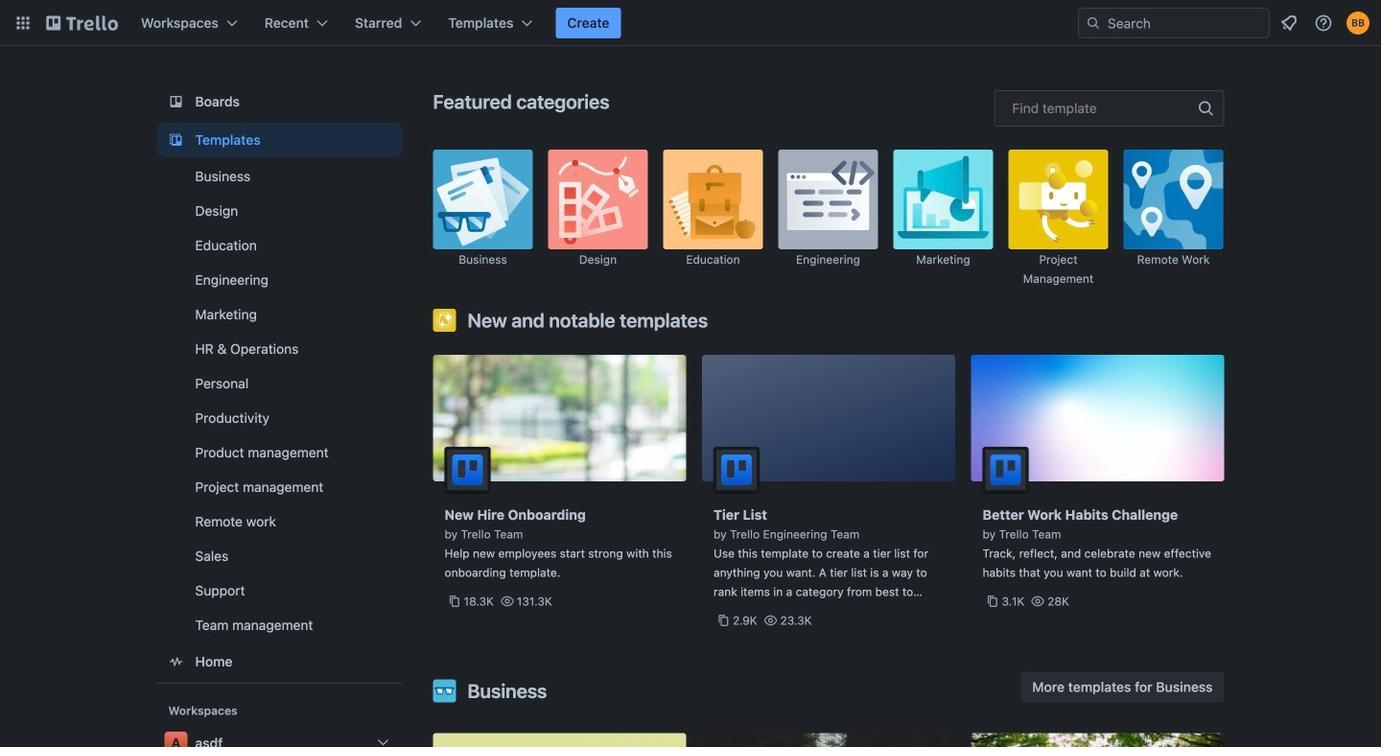 Task type: locate. For each thing, give the bounding box(es) containing it.
0 horizontal spatial trello team image
[[445, 447, 491, 493]]

1 business icon image from the top
[[433, 150, 533, 250]]

template board image
[[165, 129, 188, 152]]

primary element
[[0, 0, 1382, 46]]

search image
[[1086, 15, 1102, 31]]

business icon image
[[433, 150, 533, 250], [433, 680, 456, 703]]

1 trello team image from the left
[[445, 447, 491, 493]]

0 notifications image
[[1278, 12, 1301, 35]]

board image
[[165, 90, 188, 113]]

2 trello team image from the left
[[983, 447, 1029, 493]]

1 horizontal spatial trello team image
[[983, 447, 1029, 493]]

1 vertical spatial business icon image
[[433, 680, 456, 703]]

bob builder (bobbuilder40) image
[[1347, 12, 1370, 35]]

None field
[[995, 90, 1225, 127]]

engineering icon image
[[779, 150, 879, 250]]

trello engineering team image
[[714, 447, 760, 493]]

trello team image
[[445, 447, 491, 493], [983, 447, 1029, 493]]

0 vertical spatial business icon image
[[433, 150, 533, 250]]

Search field
[[1079, 8, 1271, 38]]



Task type: vqa. For each thing, say whether or not it's contained in the screenshot.
Workspaces to the right
no



Task type: describe. For each thing, give the bounding box(es) containing it.
2 business icon image from the top
[[433, 680, 456, 703]]

back to home image
[[46, 8, 118, 38]]

project management icon image
[[1009, 150, 1109, 250]]

education icon image
[[664, 150, 763, 250]]

open information menu image
[[1315, 13, 1334, 33]]

remote work icon image
[[1124, 150, 1224, 250]]

marketing icon image
[[894, 150, 994, 250]]

design icon image
[[548, 150, 648, 250]]

home image
[[165, 651, 188, 674]]



